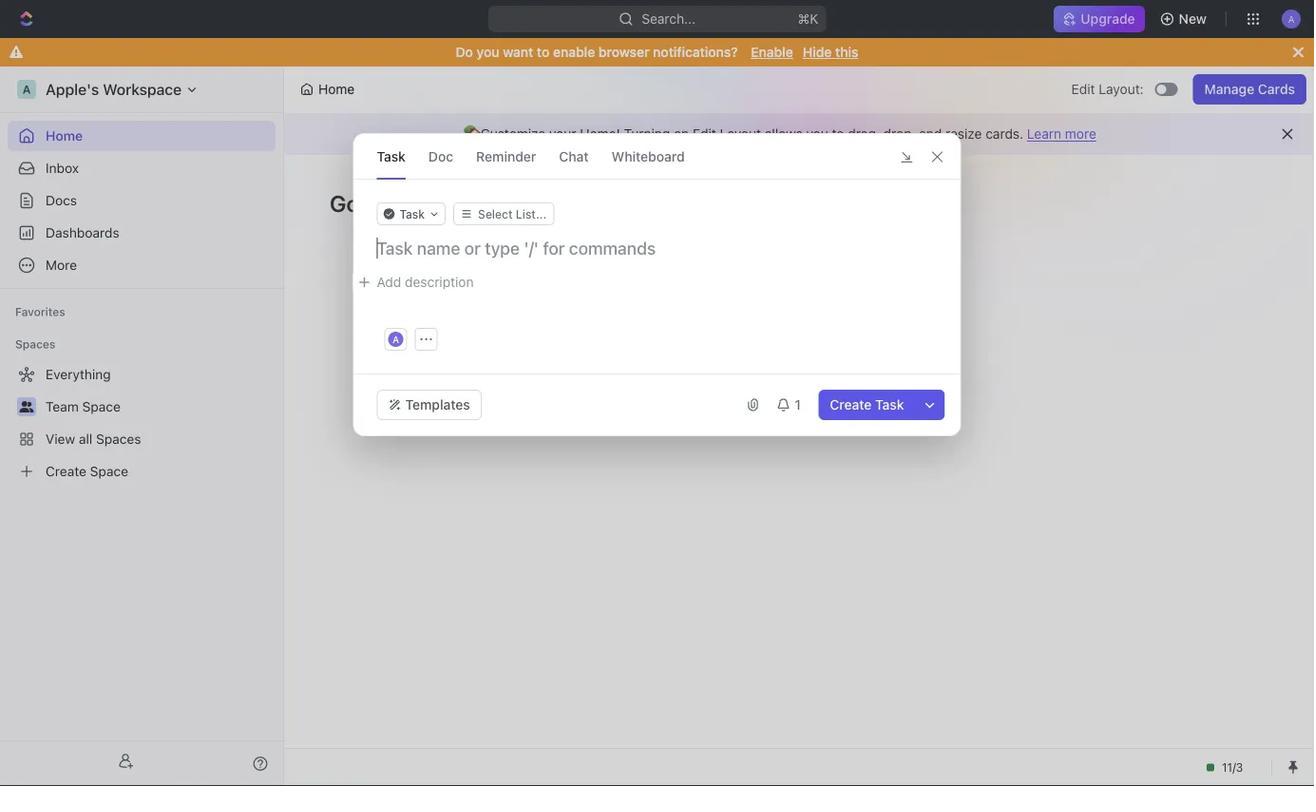 Task type: vqa. For each thing, say whether or not it's contained in the screenshot.
the Mind
no



Task type: locate. For each thing, give the bounding box(es) containing it.
manage
[[1205, 81, 1255, 97]]

tree
[[8, 359, 276, 487]]

new
[[1179, 11, 1207, 27]]

inbox
[[46, 160, 79, 176]]

and
[[919, 126, 942, 142]]

1 vertical spatial home
[[46, 128, 83, 144]]

1 horizontal spatial you
[[807, 126, 829, 142]]

browser
[[599, 44, 650, 60]]

sidebar navigation
[[0, 67, 284, 786]]

task
[[377, 148, 406, 164], [400, 207, 425, 221], [876, 397, 904, 413]]

dashboards
[[46, 225, 119, 241]]

inbox link
[[8, 153, 276, 183]]

reminder
[[476, 148, 536, 164]]

notifications?
[[653, 44, 738, 60]]

⌘k
[[798, 11, 819, 27]]

docs link
[[8, 185, 276, 216]]

a
[[393, 334, 399, 345]]

2 vertical spatial task
[[876, 397, 904, 413]]

hide
[[803, 44, 832, 60]]

1 vertical spatial to
[[832, 126, 845, 142]]

1
[[795, 397, 801, 413]]

dialog containing task
[[353, 133, 962, 436]]

chat button
[[559, 134, 589, 179]]

to left drag,
[[832, 126, 845, 142]]

enable
[[553, 44, 595, 60]]

good
[[330, 190, 386, 217]]

create task button
[[819, 390, 916, 420]]

whiteboard
[[612, 148, 685, 164]]

0 horizontal spatial home
[[46, 128, 83, 144]]

1 horizontal spatial home
[[318, 81, 355, 97]]

dialog
[[353, 133, 962, 436]]

you right do
[[477, 44, 500, 60]]

manage cards button
[[1194, 74, 1307, 105]]

customize
[[481, 126, 546, 142]]

to
[[537, 44, 550, 60], [832, 126, 845, 142]]

task right create
[[876, 397, 904, 413]]

task left doc
[[377, 148, 406, 164]]

1 vertical spatial task
[[400, 207, 425, 221]]

create task
[[830, 397, 904, 413]]

enable
[[751, 44, 794, 60]]

you right allows
[[807, 126, 829, 142]]

this
[[836, 44, 859, 60]]

alert containing 🏡 customize your home! turning on edit layout allows you to drag, drop, and resize cards.
[[284, 113, 1315, 155]]

1 vertical spatial you
[[807, 126, 829, 142]]

task button
[[377, 202, 446, 225]]

apple
[[502, 190, 562, 217]]

task right good
[[400, 207, 425, 221]]

home
[[318, 81, 355, 97], [46, 128, 83, 144]]

to right "want"
[[537, 44, 550, 60]]

home link
[[8, 121, 276, 151]]

your
[[549, 126, 577, 142]]

cards
[[1259, 81, 1296, 97]]

docs
[[46, 192, 77, 208]]

spaces
[[15, 337, 55, 351]]

templates
[[405, 397, 470, 413]]

edit
[[1072, 81, 1096, 97], [693, 126, 717, 142]]

0 horizontal spatial you
[[477, 44, 500, 60]]

edit right on
[[693, 126, 717, 142]]

0 horizontal spatial to
[[537, 44, 550, 60]]

manage cards
[[1205, 81, 1296, 97]]

you
[[477, 44, 500, 60], [807, 126, 829, 142]]

afternoon,
[[391, 190, 497, 217]]

search...
[[642, 11, 696, 27]]

0 vertical spatial edit
[[1072, 81, 1096, 97]]

doc button
[[429, 134, 454, 179]]

favorites
[[15, 305, 65, 318]]

0 horizontal spatial edit
[[693, 126, 717, 142]]

list...
[[516, 207, 547, 221]]

select list... button
[[454, 202, 554, 225]]

do
[[456, 44, 473, 60]]

more
[[1066, 126, 1097, 142]]

1 horizontal spatial edit
[[1072, 81, 1096, 97]]

edit left the layout:
[[1072, 81, 1096, 97]]

alert
[[284, 113, 1315, 155]]

upgrade
[[1081, 11, 1136, 27]]

upgrade link
[[1055, 6, 1145, 32]]

task inside task dropdown button
[[400, 207, 425, 221]]



Task type: describe. For each thing, give the bounding box(es) containing it.
home inside the sidebar navigation
[[46, 128, 83, 144]]

drag,
[[848, 126, 880, 142]]

🏡 customize your home! turning on edit layout allows you to drag, drop, and resize cards. learn more
[[464, 126, 1097, 142]]

templates button
[[377, 390, 482, 420]]

0 vertical spatial task
[[377, 148, 406, 164]]

dashboards link
[[8, 218, 276, 248]]

whiteboard button
[[612, 134, 685, 179]]

reminder button
[[476, 134, 536, 179]]

Task name or type '/' for commands text field
[[377, 237, 942, 260]]

on
[[674, 126, 689, 142]]

create
[[830, 397, 872, 413]]

drop,
[[884, 126, 916, 142]]

task button
[[377, 134, 406, 179]]

tree inside the sidebar navigation
[[8, 359, 276, 487]]

🏡
[[464, 126, 477, 142]]

0 vertical spatial you
[[477, 44, 500, 60]]

layout:
[[1099, 81, 1144, 97]]

1 vertical spatial edit
[[693, 126, 717, 142]]

learn
[[1028, 126, 1062, 142]]

want
[[503, 44, 534, 60]]

home!
[[580, 126, 620, 142]]

a button
[[386, 330, 405, 349]]

new button
[[1153, 4, 1219, 34]]

layout
[[720, 126, 761, 142]]

1 horizontal spatial to
[[832, 126, 845, 142]]

chat
[[559, 148, 589, 164]]

good afternoon, apple
[[330, 190, 562, 217]]

task inside create task button
[[876, 397, 904, 413]]

0 vertical spatial home
[[318, 81, 355, 97]]

learn more link
[[1028, 126, 1097, 142]]

favorites button
[[8, 300, 73, 323]]

1 button
[[768, 390, 811, 420]]

doc
[[429, 148, 454, 164]]

1 button
[[768, 390, 811, 420]]

turning
[[624, 126, 670, 142]]

select list...
[[478, 207, 547, 221]]

resize
[[946, 126, 982, 142]]

0 vertical spatial to
[[537, 44, 550, 60]]

allows
[[765, 126, 803, 142]]

edit layout:
[[1072, 81, 1144, 97]]

select
[[478, 207, 513, 221]]

do you want to enable browser notifications? enable hide this
[[456, 44, 859, 60]]

cards.
[[986, 126, 1024, 142]]



